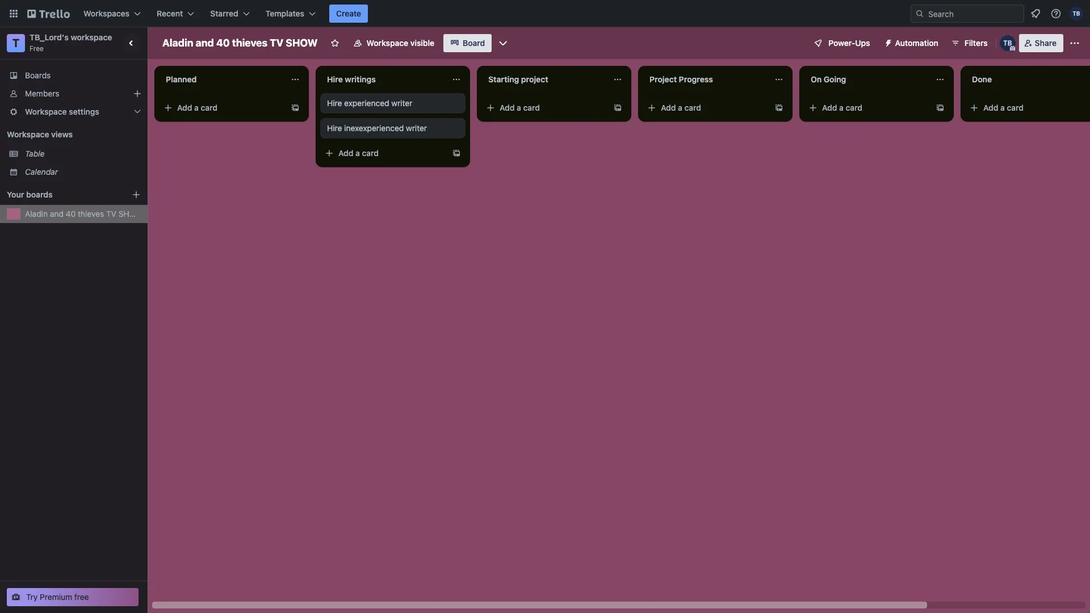 Task type: vqa. For each thing, say whether or not it's contained in the screenshot.
SHOW
yes



Task type: describe. For each thing, give the bounding box(es) containing it.
workspace for workspace settings
[[25, 107, 67, 116]]

your
[[7, 190, 24, 199]]

boards
[[25, 70, 51, 80]]

add a card button down "planned" text field
[[159, 99, 286, 117]]

Done text field
[[966, 70, 1091, 89]]

and inside board name text box
[[196, 37, 214, 49]]

settings
[[69, 107, 99, 116]]

card for going
[[846, 103, 863, 112]]

hire inexexperienced writer
[[327, 123, 427, 133]]

starred
[[210, 9, 238, 18]]

a for hire
[[356, 148, 360, 158]]

Project Progress text field
[[643, 70, 768, 89]]

tb_lord (tylerblack44) image
[[1000, 35, 1016, 51]]

a for project
[[678, 103, 683, 112]]

a down done text field
[[1001, 103, 1005, 112]]

aladin and 40 thieves tv show link
[[25, 208, 143, 220]]

project
[[650, 74, 677, 84]]

progress
[[679, 74, 713, 84]]

add for hire
[[339, 148, 354, 158]]

add a card button for going
[[804, 99, 932, 117]]

create from template… image
[[936, 103, 945, 112]]

workspace navigation collapse icon image
[[124, 35, 140, 51]]

workspace settings
[[25, 107, 99, 116]]

try premium free
[[26, 592, 89, 602]]

automation
[[896, 38, 939, 48]]

add a card for starting
[[500, 103, 540, 112]]

starting
[[489, 74, 519, 84]]

free
[[74, 592, 89, 602]]

tb_lord's workspace free
[[30, 32, 112, 53]]

hire inexexperienced writer link
[[327, 123, 459, 134]]

hire experienced writer
[[327, 98, 413, 108]]

workspace visible button
[[346, 34, 441, 52]]

create from template… image for planned
[[291, 103, 300, 112]]

add board image
[[132, 190, 141, 199]]

1 vertical spatial tv
[[106, 209, 116, 219]]

try premium free button
[[7, 589, 139, 607]]

hire for hire inexexperienced writer
[[327, 123, 342, 133]]

star or unstar board image
[[330, 39, 339, 48]]

1 vertical spatial 40
[[66, 209, 76, 219]]

inexexperienced
[[344, 123, 404, 133]]

hire for hire writings
[[327, 74, 343, 84]]

templates button
[[259, 5, 323, 23]]

tb_lord's workspace link
[[30, 32, 112, 42]]

open information menu image
[[1051, 8, 1062, 19]]

aladin and 40 thieves tv show inside board name text box
[[162, 37, 318, 49]]

aladin inside board name text box
[[162, 37, 193, 49]]

workspace for workspace views
[[7, 130, 49, 139]]

1 vertical spatial aladin
[[25, 209, 48, 219]]

writings
[[345, 74, 376, 84]]

create from template… image for project progress
[[775, 103, 784, 112]]

Board name text field
[[157, 34, 324, 52]]

visible
[[411, 38, 435, 48]]

create button
[[329, 5, 368, 23]]

add a card button down done text field
[[966, 99, 1091, 117]]

power-ups
[[829, 38, 871, 48]]

starred button
[[204, 5, 257, 23]]

show inside board name text box
[[286, 37, 318, 49]]

t link
[[7, 34, 25, 52]]

calendar link
[[25, 166, 141, 178]]

free
[[30, 44, 44, 53]]

planned
[[166, 74, 197, 84]]

card for progress
[[685, 103, 702, 112]]

table
[[25, 149, 45, 158]]

card for writings
[[362, 148, 379, 158]]

1 vertical spatial thieves
[[78, 209, 104, 219]]

hire experienced writer link
[[327, 98, 459, 109]]

thieves inside board name text box
[[232, 37, 268, 49]]

add a card button for writings
[[320, 144, 448, 162]]

workspaces
[[84, 9, 130, 18]]

Search field
[[925, 5, 1024, 22]]

going
[[824, 74, 847, 84]]

share
[[1035, 38, 1057, 48]]

automation button
[[880, 34, 946, 52]]

create from template… image for starting project
[[614, 103, 623, 112]]

add a card down done
[[984, 103, 1024, 112]]

add for project
[[661, 103, 676, 112]]

members link
[[0, 85, 148, 103]]

hire for hire experienced writer
[[327, 98, 342, 108]]

tv inside board name text box
[[270, 37, 284, 49]]

0 horizontal spatial aladin and 40 thieves tv show
[[25, 209, 143, 219]]

try
[[26, 592, 38, 602]]

templates
[[266, 9, 305, 18]]

0 notifications image
[[1029, 7, 1043, 20]]

your boards
[[7, 190, 53, 199]]

project
[[521, 74, 549, 84]]



Task type: locate. For each thing, give the bounding box(es) containing it.
thieves
[[232, 37, 268, 49], [78, 209, 104, 219]]

t
[[12, 36, 19, 49]]

card down done text field
[[1008, 103, 1024, 112]]

0 horizontal spatial tv
[[106, 209, 116, 219]]

power-ups button
[[806, 34, 877, 52]]

add a card down "planned"
[[177, 103, 218, 112]]

thieves down your boards with 1 items element
[[78, 209, 104, 219]]

and down your boards with 1 items element
[[50, 209, 64, 219]]

primary element
[[0, 0, 1091, 27]]

add a card button for progress
[[643, 99, 770, 117]]

project progress
[[650, 74, 713, 84]]

and
[[196, 37, 214, 49], [50, 209, 64, 219]]

experienced
[[344, 98, 389, 108]]

1 horizontal spatial show
[[286, 37, 318, 49]]

1 horizontal spatial thieves
[[232, 37, 268, 49]]

1 horizontal spatial 40
[[216, 37, 230, 49]]

add a card
[[177, 103, 218, 112], [500, 103, 540, 112], [661, 103, 702, 112], [823, 103, 863, 112], [984, 103, 1024, 112], [339, 148, 379, 158]]

add down the project
[[661, 103, 676, 112]]

0 vertical spatial aladin
[[162, 37, 193, 49]]

workspace inside the workspace visible button
[[367, 38, 409, 48]]

and inside aladin and 40 thieves tv show link
[[50, 209, 64, 219]]

0 vertical spatial show
[[286, 37, 318, 49]]

aladin
[[162, 37, 193, 49], [25, 209, 48, 219]]

add down "planned"
[[177, 103, 192, 112]]

add down on going
[[823, 103, 838, 112]]

show down add board image
[[119, 209, 143, 219]]

back to home image
[[27, 5, 70, 23]]

writer up hire inexexperienced writer link
[[392, 98, 413, 108]]

Starting project text field
[[482, 70, 607, 89]]

add a card for project
[[661, 103, 702, 112]]

recent
[[157, 9, 183, 18]]

writer down 'hire experienced writer' link
[[406, 123, 427, 133]]

writer for hire inexexperienced writer
[[406, 123, 427, 133]]

card down progress
[[685, 103, 702, 112]]

Planned text field
[[159, 70, 284, 89]]

hire left the writings
[[327, 74, 343, 84]]

filters
[[965, 38, 988, 48]]

0 vertical spatial hire
[[327, 74, 343, 84]]

members
[[25, 89, 59, 98]]

board
[[463, 38, 485, 48]]

3 hire from the top
[[327, 123, 342, 133]]

hire inside text box
[[327, 74, 343, 84]]

workspace inside workspace settings dropdown button
[[25, 107, 67, 116]]

tyler black (tylerblack44) image
[[1070, 7, 1084, 20]]

calendar
[[25, 167, 58, 177]]

writer
[[392, 98, 413, 108], [406, 123, 427, 133]]

add a card button down 'starting project' text field
[[482, 99, 609, 117]]

create from template… image for hire writings
[[452, 149, 461, 158]]

premium
[[40, 592, 72, 602]]

40 inside board name text box
[[216, 37, 230, 49]]

workspace settings button
[[0, 103, 148, 121]]

add a card down project progress
[[661, 103, 702, 112]]

aladin and 40 thieves tv show down the 'starred' popup button
[[162, 37, 318, 49]]

40 down the starred
[[216, 37, 230, 49]]

writer for hire experienced writer
[[392, 98, 413, 108]]

a for on
[[840, 103, 844, 112]]

show down "templates" dropdown button
[[286, 37, 318, 49]]

aladin down recent popup button
[[162, 37, 193, 49]]

a down going
[[840, 103, 844, 112]]

2 hire from the top
[[327, 98, 342, 108]]

card
[[201, 103, 218, 112], [524, 103, 540, 112], [685, 103, 702, 112], [846, 103, 863, 112], [1008, 103, 1024, 112], [362, 148, 379, 158]]

add a card for hire
[[339, 148, 379, 158]]

add a card down starting project
[[500, 103, 540, 112]]

search image
[[916, 9, 925, 18]]

thieves down the 'starred' popup button
[[232, 37, 268, 49]]

customize views image
[[498, 37, 509, 49]]

1 vertical spatial writer
[[406, 123, 427, 133]]

on going
[[811, 74, 847, 84]]

2 vertical spatial hire
[[327, 123, 342, 133]]

card down on going text field
[[846, 103, 863, 112]]

1 vertical spatial show
[[119, 209, 143, 219]]

2 vertical spatial workspace
[[7, 130, 49, 139]]

add a card button
[[159, 99, 286, 117], [482, 99, 609, 117], [643, 99, 770, 117], [804, 99, 932, 117], [966, 99, 1091, 117], [320, 144, 448, 162]]

a down project progress
[[678, 103, 683, 112]]

tv down calendar link
[[106, 209, 116, 219]]

add down done
[[984, 103, 999, 112]]

0 vertical spatial and
[[196, 37, 214, 49]]

add down inexexperienced
[[339, 148, 354, 158]]

table link
[[25, 148, 141, 160]]

boards link
[[0, 66, 148, 85]]

1 horizontal spatial tv
[[270, 37, 284, 49]]

a
[[194, 103, 199, 112], [517, 103, 521, 112], [678, 103, 683, 112], [840, 103, 844, 112], [1001, 103, 1005, 112], [356, 148, 360, 158]]

workspace down members
[[25, 107, 67, 116]]

board link
[[444, 34, 492, 52]]

1 horizontal spatial aladin and 40 thieves tv show
[[162, 37, 318, 49]]

add a card button down project progress text field
[[643, 99, 770, 117]]

tv down templates
[[270, 37, 284, 49]]

add a card down inexexperienced
[[339, 148, 379, 158]]

1 vertical spatial workspace
[[25, 107, 67, 116]]

add down starting
[[500, 103, 515, 112]]

show menu image
[[1070, 37, 1081, 49]]

aladin and 40 thieves tv show down your boards with 1 items element
[[25, 209, 143, 219]]

card for project
[[524, 103, 540, 112]]

a down starting project
[[517, 103, 521, 112]]

hire left inexexperienced
[[327, 123, 342, 133]]

recent button
[[150, 5, 201, 23]]

on
[[811, 74, 822, 84]]

hire down hire writings
[[327, 98, 342, 108]]

add a card down going
[[823, 103, 863, 112]]

a down "planned"
[[194, 103, 199, 112]]

add for on
[[823, 103, 838, 112]]

workspace
[[71, 32, 112, 42]]

hire writings
[[327, 74, 376, 84]]

On Going text field
[[804, 70, 929, 89]]

1 vertical spatial aladin and 40 thieves tv show
[[25, 209, 143, 219]]

this member is an admin of this board. image
[[1010, 46, 1016, 51]]

tv
[[270, 37, 284, 49], [106, 209, 116, 219]]

0 vertical spatial 40
[[216, 37, 230, 49]]

0 vertical spatial workspace
[[367, 38, 409, 48]]

add a card button down on going text field
[[804, 99, 932, 117]]

add
[[177, 103, 192, 112], [500, 103, 515, 112], [661, 103, 676, 112], [823, 103, 838, 112], [984, 103, 999, 112], [339, 148, 354, 158]]

views
[[51, 130, 73, 139]]

workspaces button
[[77, 5, 148, 23]]

0 horizontal spatial and
[[50, 209, 64, 219]]

workspace views
[[7, 130, 73, 139]]

Hire writings text field
[[320, 70, 445, 89]]

0 vertical spatial tv
[[270, 37, 284, 49]]

a for starting
[[517, 103, 521, 112]]

workspace
[[367, 38, 409, 48], [25, 107, 67, 116], [7, 130, 49, 139]]

0 horizontal spatial show
[[119, 209, 143, 219]]

share button
[[1020, 34, 1064, 52]]

a down inexexperienced
[[356, 148, 360, 158]]

40
[[216, 37, 230, 49], [66, 209, 76, 219]]

0 vertical spatial thieves
[[232, 37, 268, 49]]

writer inside 'hire experienced writer' link
[[392, 98, 413, 108]]

card down inexexperienced
[[362, 148, 379, 158]]

your boards with 1 items element
[[7, 188, 115, 202]]

writer inside hire inexexperienced writer link
[[406, 123, 427, 133]]

create from template… image
[[291, 103, 300, 112], [614, 103, 623, 112], [775, 103, 784, 112], [452, 149, 461, 158]]

0 vertical spatial aladin and 40 thieves tv show
[[162, 37, 318, 49]]

1 vertical spatial and
[[50, 209, 64, 219]]

workspace for workspace visible
[[367, 38, 409, 48]]

tb_lord's
[[30, 32, 69, 42]]

add a card button for project
[[482, 99, 609, 117]]

0 horizontal spatial 40
[[66, 209, 76, 219]]

add for starting
[[500, 103, 515, 112]]

1 hire from the top
[[327, 74, 343, 84]]

boards
[[26, 190, 53, 199]]

add a card button down hire inexexperienced writer
[[320, 144, 448, 162]]

1 vertical spatial hire
[[327, 98, 342, 108]]

card down 'project'
[[524, 103, 540, 112]]

sm image
[[880, 34, 896, 50]]

1 horizontal spatial and
[[196, 37, 214, 49]]

and down the starred
[[196, 37, 214, 49]]

hire
[[327, 74, 343, 84], [327, 98, 342, 108], [327, 123, 342, 133]]

starting project
[[489, 74, 549, 84]]

add a card for on
[[823, 103, 863, 112]]

filters button
[[948, 34, 992, 52]]

0 vertical spatial writer
[[392, 98, 413, 108]]

power-
[[829, 38, 856, 48]]

0 horizontal spatial aladin
[[25, 209, 48, 219]]

workspace up "table"
[[7, 130, 49, 139]]

aladin down boards
[[25, 209, 48, 219]]

card down "planned" text field
[[201, 103, 218, 112]]

1 horizontal spatial aladin
[[162, 37, 193, 49]]

create
[[336, 9, 361, 18]]

workspace visible
[[367, 38, 435, 48]]

show
[[286, 37, 318, 49], [119, 209, 143, 219]]

40 down your boards with 1 items element
[[66, 209, 76, 219]]

aladin and 40 thieves tv show
[[162, 37, 318, 49], [25, 209, 143, 219]]

0 horizontal spatial thieves
[[78, 209, 104, 219]]

ups
[[856, 38, 871, 48]]

workspace left visible
[[367, 38, 409, 48]]

done
[[973, 74, 992, 84]]



